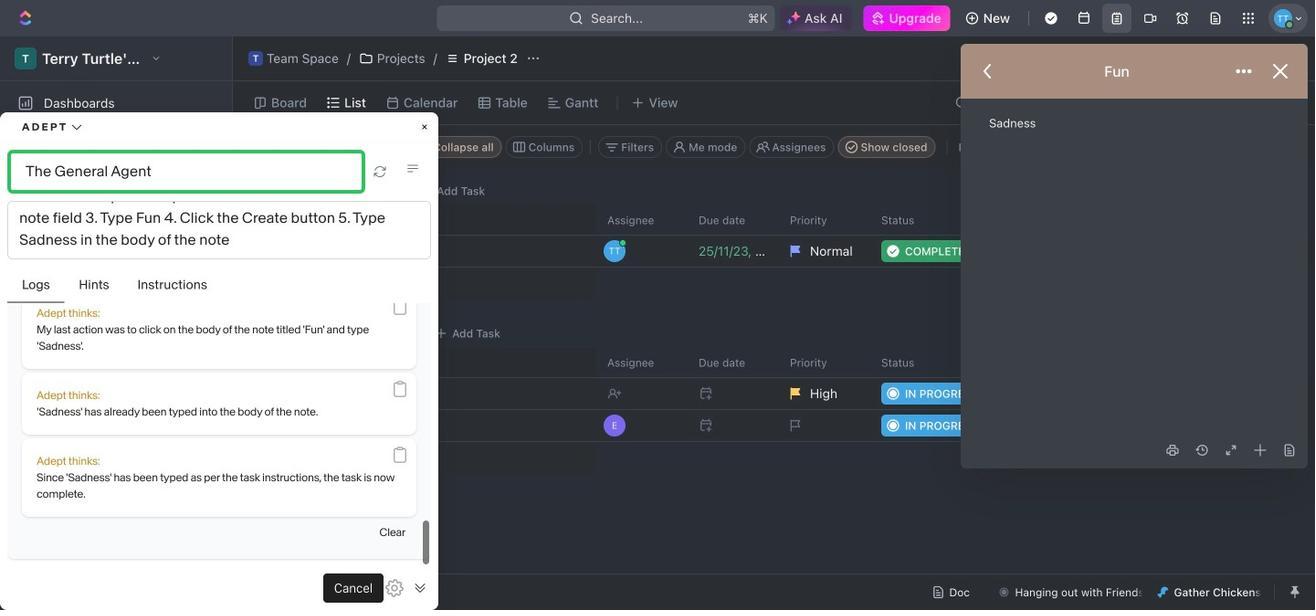 Task type: locate. For each thing, give the bounding box(es) containing it.
1 vertical spatial team space, , element
[[16, 355, 35, 373]]

terry turtle's workspace, , element
[[15, 48, 37, 69]]

0 vertical spatial team space, , element
[[249, 51, 263, 66]]

team space, , element
[[249, 51, 263, 66], [16, 355, 35, 373]]

tree
[[7, 318, 225, 610]]

tree inside sidebar navigation
[[7, 318, 225, 610]]

drumstick bite image
[[1158, 587, 1169, 598]]



Task type: vqa. For each thing, say whether or not it's contained in the screenshot.
3rd Option from the right
no



Task type: describe. For each thing, give the bounding box(es) containing it.
sidebar navigation
[[0, 37, 237, 610]]

1 horizontal spatial team space, , element
[[249, 51, 263, 66]]

0 horizontal spatial team space, , element
[[16, 355, 35, 373]]



